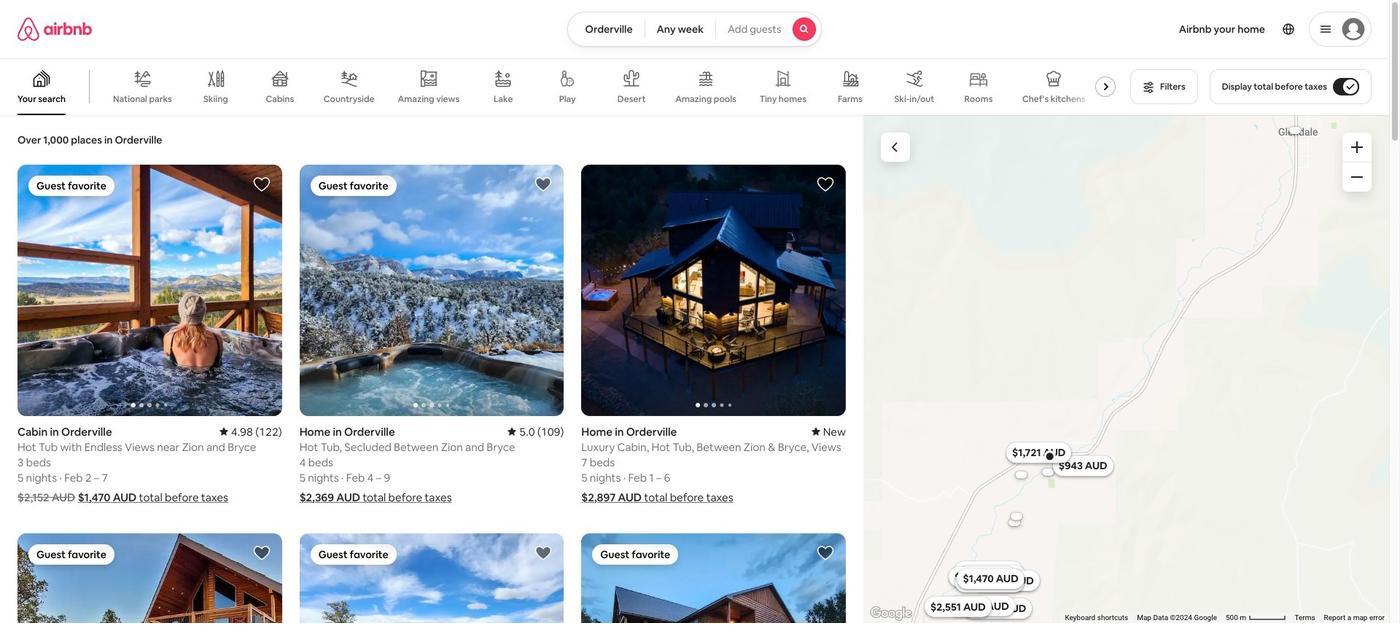 Task type: describe. For each thing, give the bounding box(es) containing it.
profile element
[[840, 0, 1372, 58]]

zoom out image
[[1352, 171, 1363, 183]]

google image
[[867, 605, 916, 624]]

1 horizontal spatial add to wishlist: cabin in orderville image
[[535, 545, 552, 562]]

1 add to wishlist: home in orderville image from the left
[[253, 545, 270, 562]]

zoom in image
[[1352, 142, 1363, 153]]

2 add to wishlist: home in orderville image from the left
[[817, 545, 835, 562]]



Task type: vqa. For each thing, say whether or not it's contained in the screenshot.
Zoom out icon
yes



Task type: locate. For each thing, give the bounding box(es) containing it.
add to wishlist: home in orderville image
[[253, 545, 270, 562], [817, 545, 835, 562]]

None search field
[[567, 12, 822, 47]]

google map
showing 23 stays. region
[[864, 115, 1390, 624]]

0 horizontal spatial add to wishlist: cabin in orderville image
[[253, 176, 270, 193]]

5.0 out of 5 average rating,  109 reviews image
[[508, 425, 564, 439]]

new place to stay image
[[812, 425, 846, 439]]

4.98 out of 5 average rating,  122 reviews image
[[219, 425, 282, 439]]

1 vertical spatial add to wishlist: cabin in orderville image
[[535, 545, 552, 562]]

0 horizontal spatial add to wishlist: home in orderville image
[[535, 176, 552, 193]]

add to wishlist: home in orderville image
[[535, 176, 552, 193], [817, 176, 835, 193]]

add to wishlist: cabin in orderville image
[[253, 176, 270, 193], [535, 545, 552, 562]]

2 add to wishlist: home in orderville image from the left
[[817, 176, 835, 193]]

add to wishlist: home in orderville image for new place to stay icon
[[817, 176, 835, 193]]

1 horizontal spatial add to wishlist: home in orderville image
[[817, 545, 835, 562]]

1 horizontal spatial add to wishlist: home in orderville image
[[817, 176, 835, 193]]

0 horizontal spatial add to wishlist: home in orderville image
[[253, 545, 270, 562]]

group
[[0, 58, 1122, 115], [18, 165, 282, 416], [300, 165, 564, 416], [582, 165, 846, 416], [18, 534, 282, 624], [300, 534, 564, 624], [582, 534, 846, 624]]

0 vertical spatial add to wishlist: cabin in orderville image
[[253, 176, 270, 193]]

1 add to wishlist: home in orderville image from the left
[[535, 176, 552, 193]]

add to wishlist: home in orderville image for 5.0 out of 5 average rating,  109 reviews image
[[535, 176, 552, 193]]

the location you searched image
[[1044, 451, 1056, 462]]



